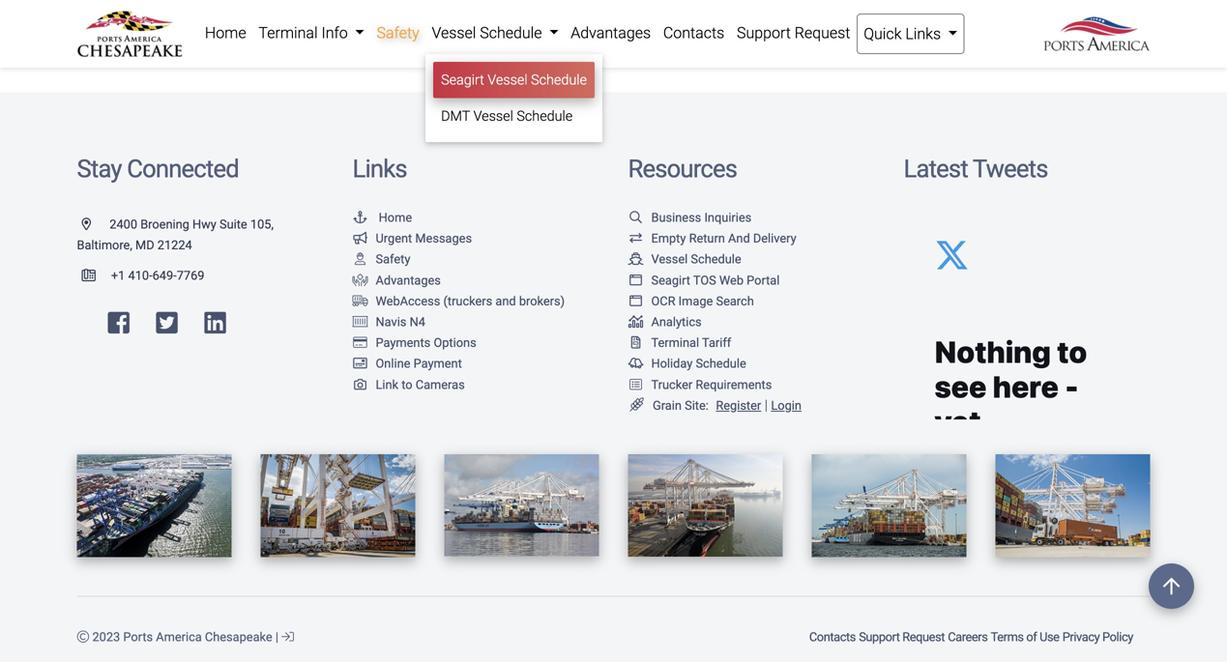 Task type: vqa. For each thing, say whether or not it's contained in the screenshot.
map marker alt image
yes



Task type: describe. For each thing, give the bounding box(es) containing it.
holiday
[[652, 357, 693, 371]]

21224
[[157, 238, 192, 253]]

privacy
[[1063, 631, 1101, 645]]

home link for urgent messages link on the left of the page
[[353, 210, 412, 225]]

urgent
[[376, 231, 412, 246]]

vessel down empty
[[652, 252, 688, 267]]

terminal info
[[259, 24, 352, 42]]

+1 410-649-7769 link
[[77, 269, 205, 283]]

webaccess (truckers and brokers) link
[[353, 294, 565, 309]]

+1
[[111, 269, 125, 283]]

trucker requirements link
[[628, 378, 773, 392]]

and
[[496, 294, 516, 309]]

webaccess
[[376, 294, 441, 309]]

cameras
[[416, 378, 465, 392]]

terms of use link
[[990, 621, 1062, 655]]

410-
[[128, 269, 153, 283]]

1 vertical spatial support
[[859, 631, 900, 645]]

0 horizontal spatial vessel schedule link
[[426, 14, 565, 52]]

1 vertical spatial |
[[276, 631, 279, 645]]

and
[[729, 231, 751, 246]]

suite
[[220, 217, 247, 232]]

holiday schedule link
[[628, 357, 747, 371]]

linkedin image
[[204, 310, 226, 335]]

1 horizontal spatial vessel schedule link
[[628, 252, 742, 267]]

privacy policy link
[[1062, 621, 1136, 655]]

2400 broening hwy suite 105, baltimore, md 21224
[[77, 217, 274, 253]]

register link
[[713, 399, 762, 413]]

105,
[[251, 217, 274, 232]]

wheat image
[[628, 399, 646, 412]]

contacts for contacts
[[664, 24, 725, 42]]

options
[[434, 336, 477, 350]]

online payment link
[[353, 357, 462, 371]]

trucker requirements
[[652, 378, 773, 392]]

register
[[716, 399, 762, 413]]

payments options link
[[353, 336, 477, 350]]

analytics
[[652, 315, 702, 329]]

link to cameras link
[[353, 378, 465, 392]]

navis n4
[[376, 315, 426, 329]]

terminal info link
[[253, 14, 371, 52]]

urgent messages link
[[353, 231, 472, 246]]

browser image for ocr
[[628, 295, 644, 307]]

empty
[[652, 231, 686, 246]]

tos
[[694, 273, 717, 288]]

tweets
[[973, 154, 1049, 184]]

login
[[772, 399, 802, 413]]

terminal tariff
[[652, 336, 732, 350]]

tariff
[[703, 336, 732, 350]]

map marker alt image
[[82, 218, 107, 231]]

seagirt tos web portal link
[[628, 273, 780, 288]]

messages
[[415, 231, 472, 246]]

image
[[679, 294, 713, 309]]

seagirt vessel schedule link
[[434, 62, 595, 98]]

to
[[402, 378, 413, 392]]

search
[[717, 294, 755, 309]]

schedule down tariff
[[696, 357, 747, 371]]

credit card image
[[353, 337, 368, 349]]

schedule inside the dmt vessel schedule link
[[517, 108, 573, 124]]

policy
[[1103, 631, 1134, 645]]

browser image for seagirt
[[628, 274, 644, 287]]

dmt vessel schedule
[[441, 108, 573, 124]]

0 horizontal spatial advantages
[[376, 273, 441, 288]]

2023 ports america chesapeake |
[[89, 631, 282, 645]]

list alt image
[[628, 379, 644, 391]]

online
[[376, 357, 411, 371]]

facebook square image
[[108, 310, 130, 335]]

business inquiries link
[[628, 210, 752, 225]]

empty return and delivery
[[652, 231, 797, 246]]

site:
[[685, 399, 709, 413]]

hand receiving image
[[353, 274, 368, 287]]

1 horizontal spatial vessel schedule
[[652, 252, 742, 267]]

dmt
[[441, 108, 470, 124]]

grain site: register | login
[[653, 397, 802, 414]]

0 vertical spatial advantages link
[[565, 14, 657, 52]]

649-
[[153, 269, 177, 283]]

7769
[[177, 269, 205, 283]]

link
[[376, 378, 399, 392]]

empty return and delivery link
[[628, 231, 797, 246]]

connected
[[127, 154, 239, 184]]

online payment
[[376, 357, 462, 371]]

seagirt for seagirt tos web portal
[[652, 273, 691, 288]]

return
[[690, 231, 726, 246]]

brokers)
[[519, 294, 565, 309]]

navis
[[376, 315, 407, 329]]

ocr
[[652, 294, 676, 309]]

2400
[[110, 217, 137, 232]]

vessel right dmt
[[474, 108, 514, 124]]

requirements
[[696, 378, 773, 392]]

0 horizontal spatial home
[[205, 24, 246, 42]]

0 vertical spatial |
[[765, 397, 768, 414]]

navis n4 link
[[353, 315, 426, 329]]

vessel up dmt vessel schedule
[[488, 72, 528, 88]]

0 horizontal spatial advantages link
[[353, 273, 441, 288]]

seagirt for seagirt vessel schedule
[[441, 72, 485, 88]]

inquiries
[[705, 210, 752, 225]]

web
[[720, 273, 744, 288]]

payments
[[376, 336, 431, 350]]

0 vertical spatial safety
[[377, 24, 420, 42]]

ocr image search
[[652, 294, 755, 309]]

ship image
[[628, 253, 644, 266]]

md
[[135, 238, 154, 253]]

schedule up seagirt vessel schedule
[[480, 24, 542, 42]]

stay connected
[[77, 154, 239, 184]]

terminal tariff link
[[628, 336, 732, 350]]

vessel up seagirt vessel schedule
[[432, 24, 476, 42]]

bells image
[[628, 358, 644, 370]]

payment
[[414, 357, 462, 371]]



Task type: locate. For each thing, give the bounding box(es) containing it.
terminal for terminal info
[[259, 24, 318, 42]]

safety down the urgent
[[376, 252, 411, 267]]

vessel schedule link down empty
[[628, 252, 742, 267]]

seagirt up dmt
[[441, 72, 485, 88]]

0 vertical spatial vessel schedule
[[432, 24, 546, 42]]

0 vertical spatial vessel schedule link
[[426, 14, 565, 52]]

vessel schedule
[[432, 24, 546, 42], [652, 252, 742, 267]]

safety link for urgent messages link on the left of the page
[[353, 252, 411, 267]]

0 vertical spatial browser image
[[628, 274, 644, 287]]

1 horizontal spatial |
[[765, 397, 768, 414]]

home
[[205, 24, 246, 42], [379, 210, 412, 225]]

analytics image
[[628, 316, 644, 328]]

request
[[795, 24, 851, 42], [903, 631, 945, 645]]

camera image
[[353, 379, 368, 391]]

1 vertical spatial vessel schedule link
[[628, 252, 742, 267]]

1 vertical spatial advantages
[[376, 273, 441, 288]]

portal
[[747, 273, 780, 288]]

0 horizontal spatial |
[[276, 631, 279, 645]]

vessel schedule up seagirt tos web portal link
[[652, 252, 742, 267]]

0 vertical spatial advantages
[[571, 24, 651, 42]]

0 vertical spatial terminal
[[259, 24, 318, 42]]

n4
[[410, 315, 426, 329]]

seagirt tos web portal
[[652, 273, 780, 288]]

2 browser image from the top
[[628, 295, 644, 307]]

0 horizontal spatial home link
[[199, 14, 253, 52]]

0 horizontal spatial request
[[795, 24, 851, 42]]

1 vertical spatial home link
[[353, 210, 412, 225]]

stay
[[77, 154, 122, 184]]

1 vertical spatial advantages link
[[353, 273, 441, 288]]

+1 410-649-7769
[[111, 269, 205, 283]]

schedule up seagirt tos web portal at the right
[[691, 252, 742, 267]]

1 browser image from the top
[[628, 274, 644, 287]]

1 horizontal spatial home
[[379, 210, 412, 225]]

terminal down analytics
[[652, 336, 700, 350]]

vessel schedule link
[[426, 14, 565, 52], [628, 252, 742, 267]]

ocr image search link
[[628, 294, 755, 309]]

holiday schedule
[[652, 357, 747, 371]]

1 horizontal spatial advantages
[[571, 24, 651, 42]]

payments options
[[376, 336, 477, 350]]

0 vertical spatial request
[[795, 24, 851, 42]]

careers
[[949, 631, 988, 645]]

vessel
[[432, 24, 476, 42], [488, 72, 528, 88], [474, 108, 514, 124], [652, 252, 688, 267]]

0 vertical spatial contacts link
[[657, 14, 731, 52]]

0 vertical spatial support
[[737, 24, 791, 42]]

seagirt vessel schedule
[[441, 72, 587, 88]]

safety right info
[[377, 24, 420, 42]]

safety
[[377, 24, 420, 42], [376, 252, 411, 267]]

phone office image
[[82, 270, 111, 282]]

analytics link
[[628, 315, 702, 329]]

1 vertical spatial safety link
[[353, 252, 411, 267]]

support
[[737, 24, 791, 42], [859, 631, 900, 645]]

browser image inside ocr image search link
[[628, 295, 644, 307]]

safety link for terminal info link at top left
[[371, 14, 426, 52]]

truck container image
[[353, 295, 368, 307]]

| left sign in icon
[[276, 631, 279, 645]]

search image
[[628, 211, 644, 224]]

1 horizontal spatial advantages link
[[565, 14, 657, 52]]

chesapeake
[[205, 631, 273, 645]]

schedule
[[480, 24, 542, 42], [531, 72, 587, 88], [517, 108, 573, 124], [691, 252, 742, 267], [696, 357, 747, 371]]

exchange image
[[628, 232, 644, 245]]

dmt vessel schedule link
[[434, 98, 595, 135]]

1 vertical spatial vessel schedule
[[652, 252, 742, 267]]

support request link
[[731, 14, 857, 52], [858, 621, 947, 655]]

1 horizontal spatial support request link
[[858, 621, 947, 655]]

terminal for terminal tariff
[[652, 336, 700, 350]]

1 horizontal spatial contacts
[[810, 631, 856, 645]]

seagirt
[[441, 72, 485, 88], [652, 273, 691, 288]]

| left login link
[[765, 397, 768, 414]]

1 vertical spatial request
[[903, 631, 945, 645]]

0 vertical spatial home link
[[199, 14, 253, 52]]

1 vertical spatial support request link
[[858, 621, 947, 655]]

go to top image
[[1150, 564, 1195, 610]]

twitter square image
[[156, 310, 178, 335]]

schedule up the dmt vessel schedule link
[[531, 72, 587, 88]]

0 horizontal spatial support request link
[[731, 14, 857, 52]]

0 vertical spatial support request link
[[731, 14, 857, 52]]

0 horizontal spatial terminal
[[259, 24, 318, 42]]

sign in image
[[282, 632, 294, 644]]

2023
[[92, 631, 120, 645]]

anchor image
[[353, 211, 368, 224]]

contacts support request careers terms of use privacy policy
[[810, 631, 1134, 645]]

webaccess (truckers and brokers)
[[376, 294, 565, 309]]

home link for terminal info link at top left
[[199, 14, 253, 52]]

of
[[1027, 631, 1038, 645]]

|
[[765, 397, 768, 414], [276, 631, 279, 645]]

0 horizontal spatial vessel schedule
[[432, 24, 546, 42]]

terms
[[992, 631, 1024, 645]]

urgent messages
[[376, 231, 472, 246]]

1 horizontal spatial terminal
[[652, 336, 700, 350]]

contacts for contacts support request careers terms of use privacy policy
[[810, 631, 856, 645]]

1 vertical spatial safety
[[376, 252, 411, 267]]

use
[[1040, 631, 1060, 645]]

link to cameras
[[376, 378, 465, 392]]

1 vertical spatial terminal
[[652, 336, 700, 350]]

delivery
[[754, 231, 797, 246]]

info
[[322, 24, 348, 42]]

latest
[[904, 154, 969, 184]]

links
[[353, 154, 407, 184]]

browser image down ship image
[[628, 274, 644, 287]]

1 vertical spatial seagirt
[[652, 273, 691, 288]]

1 horizontal spatial request
[[903, 631, 945, 645]]

seagirt up ocr
[[652, 273, 691, 288]]

browser image up the analytics icon
[[628, 295, 644, 307]]

terminal left info
[[259, 24, 318, 42]]

container storage image
[[353, 316, 368, 328]]

1 vertical spatial home
[[379, 210, 412, 225]]

business inquiries
[[652, 210, 752, 225]]

trucker
[[652, 378, 693, 392]]

browser image
[[628, 274, 644, 287], [628, 295, 644, 307]]

home left the terminal info
[[205, 24, 246, 42]]

0 vertical spatial contacts
[[664, 24, 725, 42]]

baltimore,
[[77, 238, 132, 253]]

home link left the terminal info
[[199, 14, 253, 52]]

1 horizontal spatial contacts link
[[808, 621, 858, 655]]

0 horizontal spatial seagirt
[[441, 72, 485, 88]]

home link
[[199, 14, 253, 52], [353, 210, 412, 225]]

1 vertical spatial browser image
[[628, 295, 644, 307]]

0 vertical spatial seagirt
[[441, 72, 485, 88]]

2400 broening hwy suite 105, baltimore, md 21224 link
[[77, 217, 274, 253]]

latest tweets
[[904, 154, 1049, 184]]

ports
[[123, 631, 153, 645]]

careers link
[[947, 621, 990, 655]]

copyright image
[[77, 632, 89, 644]]

1 horizontal spatial support
[[859, 631, 900, 645]]

user hard hat image
[[353, 253, 368, 266]]

0 horizontal spatial contacts link
[[657, 14, 731, 52]]

safety link down the urgent
[[353, 252, 411, 267]]

home up the urgent
[[379, 210, 412, 225]]

broening
[[140, 217, 190, 232]]

business
[[652, 210, 702, 225]]

0 horizontal spatial support
[[737, 24, 791, 42]]

vessel schedule link up seagirt vessel schedule
[[426, 14, 565, 52]]

terminal
[[259, 24, 318, 42], [652, 336, 700, 350]]

1 horizontal spatial seagirt
[[652, 273, 691, 288]]

1 vertical spatial contacts link
[[808, 621, 858, 655]]

hwy
[[193, 217, 217, 232]]

login link
[[772, 399, 802, 413]]

1 vertical spatial contacts
[[810, 631, 856, 645]]

credit card front image
[[353, 358, 368, 370]]

0 horizontal spatial contacts
[[664, 24, 725, 42]]

vessel schedule up seagirt vessel schedule
[[432, 24, 546, 42]]

home link up the urgent
[[353, 210, 412, 225]]

schedule inside the seagirt vessel schedule link
[[531, 72, 587, 88]]

bullhorn image
[[353, 232, 368, 245]]

browser image inside seagirt tos web portal link
[[628, 274, 644, 287]]

1 horizontal spatial home link
[[353, 210, 412, 225]]

0 vertical spatial home
[[205, 24, 246, 42]]

file invoice image
[[628, 337, 644, 349]]

resources
[[628, 154, 737, 184]]

0 vertical spatial safety link
[[371, 14, 426, 52]]

contacts link
[[657, 14, 731, 52], [808, 621, 858, 655]]

safety link right info
[[371, 14, 426, 52]]

schedule down the seagirt vessel schedule link
[[517, 108, 573, 124]]



